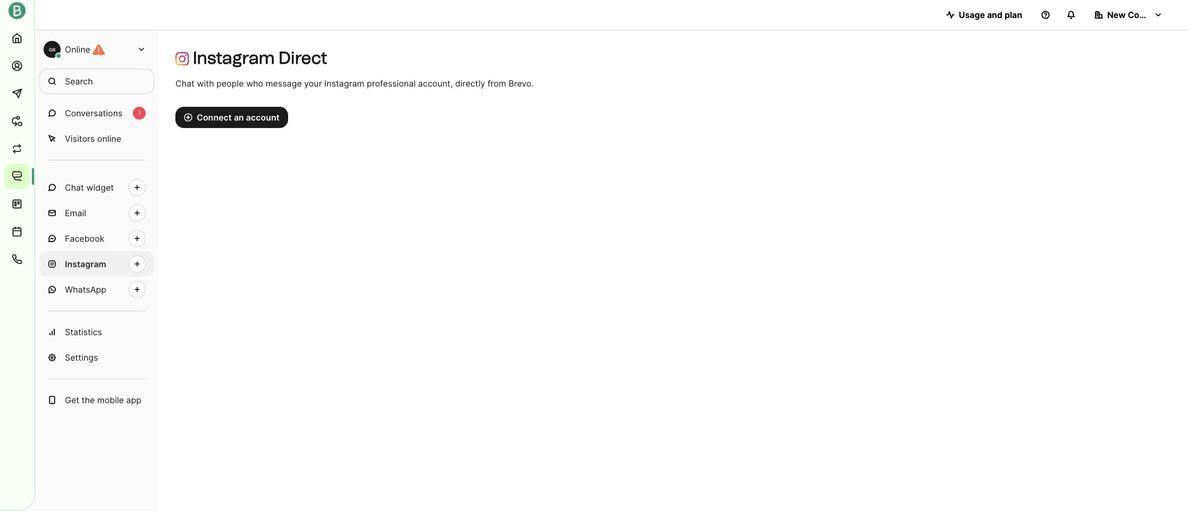 Task type: locate. For each thing, give the bounding box(es) containing it.
chat up email
[[65, 182, 84, 193]]

2 vertical spatial instagram
[[65, 259, 106, 270]]

with
[[197, 78, 214, 89]]

usage
[[959, 10, 985, 20]]

1 vertical spatial instagram
[[324, 78, 365, 89]]

chat for chat with people who message your instagram professional account, directly from brevo.
[[176, 78, 195, 89]]

new company
[[1108, 10, 1168, 20]]

email
[[65, 208, 86, 219]]

app
[[126, 395, 142, 406]]

0 horizontal spatial chat
[[65, 182, 84, 193]]

facebook link
[[39, 226, 154, 252]]

from
[[488, 78, 506, 89]]

an
[[234, 112, 244, 123]]

visitors online link
[[39, 126, 154, 152]]

0 horizontal spatial instagram
[[65, 259, 106, 270]]

get the mobile app
[[65, 395, 142, 406]]

instagram
[[193, 48, 275, 68], [324, 78, 365, 89], [65, 259, 106, 270]]

1 vertical spatial chat
[[65, 182, 84, 193]]

2 horizontal spatial instagram
[[324, 78, 365, 89]]

instagram direct
[[193, 48, 327, 68]]

0 vertical spatial chat
[[176, 78, 195, 89]]

account
[[246, 112, 280, 123]]

chat
[[176, 78, 195, 89], [65, 182, 84, 193]]

chat with people who message your instagram professional account, directly from brevo.
[[176, 78, 534, 89]]

whatsapp link
[[39, 277, 154, 303]]

usage and plan button
[[938, 4, 1031, 26]]

facebook
[[65, 233, 104, 244]]

company
[[1128, 10, 1168, 20]]

0 vertical spatial instagram
[[193, 48, 275, 68]]

instagram image
[[176, 52, 189, 66]]

instagram right your
[[324, 78, 365, 89]]

usage and plan
[[959, 10, 1023, 20]]

1 horizontal spatial instagram
[[193, 48, 275, 68]]

1 horizontal spatial chat
[[176, 78, 195, 89]]

instagram for instagram
[[65, 259, 106, 270]]

1
[[138, 109, 141, 117]]

instagram up people
[[193, 48, 275, 68]]

new
[[1108, 10, 1126, 20]]

instagram up whatsapp
[[65, 259, 106, 270]]

message
[[266, 78, 302, 89]]

who
[[246, 78, 263, 89]]

chat left with
[[176, 78, 195, 89]]



Task type: describe. For each thing, give the bounding box(es) containing it.
chat for chat widget
[[65, 182, 84, 193]]

chat widget link
[[39, 175, 154, 201]]

connect
[[197, 112, 232, 123]]

get the mobile app link
[[39, 388, 154, 413]]

whatsapp
[[65, 285, 106, 295]]

plan
[[1005, 10, 1023, 20]]

connect an account link
[[176, 107, 288, 128]]

instagram link
[[39, 252, 154, 277]]

conversations
[[65, 108, 123, 119]]

search
[[65, 76, 93, 87]]

gr
[[49, 47, 55, 52]]

connect an account
[[197, 112, 280, 123]]

visitors online
[[65, 133, 121, 144]]

settings link
[[39, 345, 154, 371]]

get
[[65, 395, 79, 406]]

search link
[[39, 69, 154, 94]]

professional
[[367, 78, 416, 89]]

your
[[304, 78, 322, 89]]

chat widget
[[65, 182, 114, 193]]

and
[[988, 10, 1003, 20]]

the
[[82, 395, 95, 406]]

online
[[65, 44, 90, 55]]

mobile
[[97, 395, 124, 406]]

email link
[[39, 201, 154, 226]]

visitors
[[65, 133, 95, 144]]

brevo.
[[509, 78, 534, 89]]

widget
[[86, 182, 114, 193]]

account,
[[418, 78, 453, 89]]

new company button
[[1087, 4, 1172, 26]]

instagram for instagram direct
[[193, 48, 275, 68]]

directly
[[455, 78, 485, 89]]

people
[[217, 78, 244, 89]]

online
[[97, 133, 121, 144]]

direct
[[279, 48, 327, 68]]

statistics link
[[39, 320, 154, 345]]

settings
[[65, 353, 98, 363]]

statistics
[[65, 327, 102, 338]]



Task type: vqa. For each thing, say whether or not it's contained in the screenshot.
conversations Rated corresponding to good icon
no



